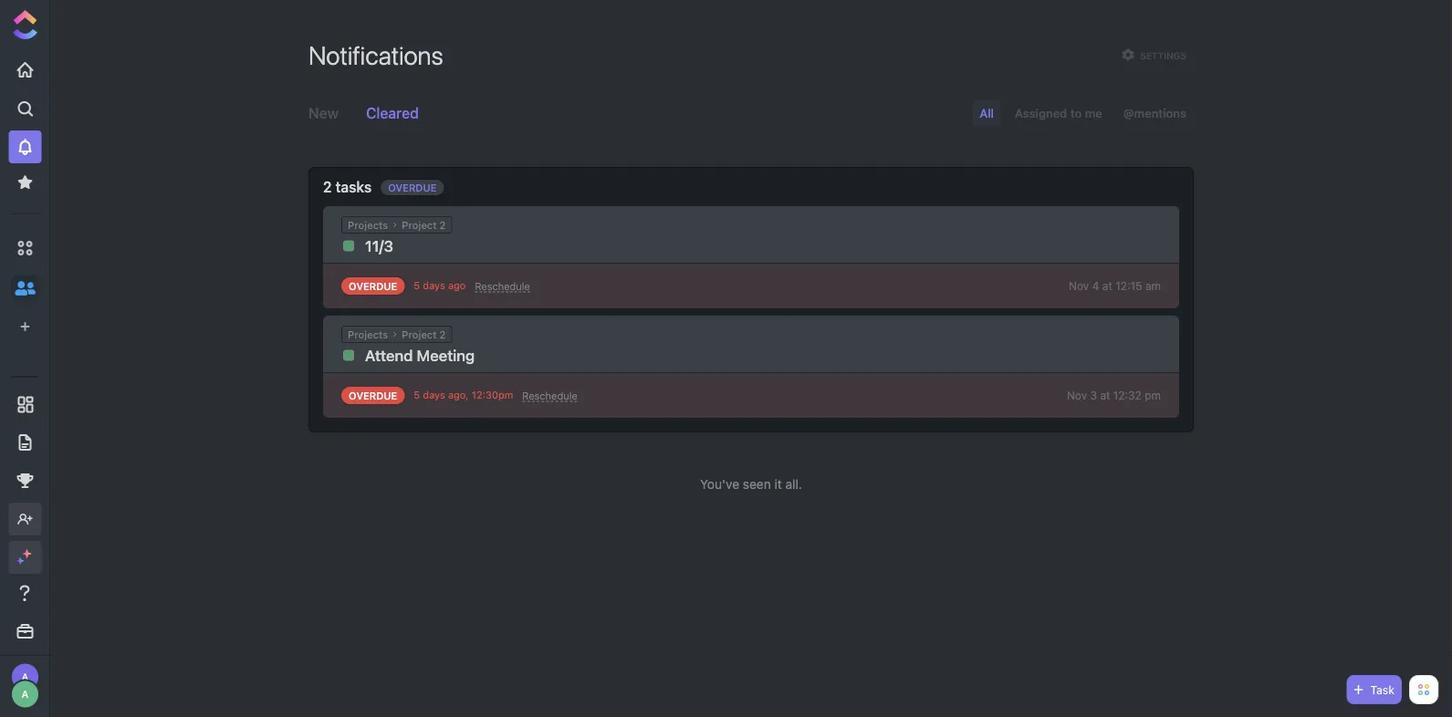 Task type: locate. For each thing, give the bounding box(es) containing it.
to
[[1070, 106, 1082, 120]]

0 vertical spatial project 2
[[402, 219, 446, 231]]

at
[[1102, 280, 1112, 293], [1100, 389, 1110, 402]]

5 inside the 5 days ago , 12:30 pm reschedule
[[414, 389, 420, 401]]

3
[[1090, 389, 1097, 402]]

overdue down attend
[[349, 390, 397, 402]]

projects link up 11/3
[[348, 219, 388, 231]]

1 vertical spatial reschedule
[[522, 390, 577, 402]]

1 vertical spatial project 2
[[402, 329, 446, 340]]

ago left the '12:30'
[[448, 389, 466, 401]]

pm inside the 5 days ago , 12:30 pm reschedule
[[498, 389, 513, 401]]

at for attend meeting
[[1100, 389, 1110, 402]]

days
[[423, 280, 445, 292], [423, 389, 445, 401]]

nov for 11/3
[[1069, 280, 1089, 293]]

5 up attend meeting
[[414, 280, 420, 292]]

1 project 2 from the top
[[402, 219, 446, 231]]

1 5 from the top
[[414, 280, 420, 292]]

projects link for attend meeting
[[348, 329, 388, 340]]

2 tasks
[[323, 178, 372, 196]]

1 vertical spatial overdue
[[349, 280, 397, 292]]

1 vertical spatial projects
[[348, 329, 388, 340]]

0 vertical spatial days
[[423, 280, 445, 292]]

0 horizontal spatial pm
[[498, 389, 513, 401]]

project up attend meeting
[[402, 329, 437, 340]]

overdue
[[388, 182, 437, 193], [349, 280, 397, 292], [349, 390, 397, 402]]

2 up 5 days ago reschedule
[[439, 219, 446, 231]]

you've
[[700, 477, 739, 492]]

1 vertical spatial nov
[[1067, 389, 1087, 402]]

pm right the 12:32 at bottom
[[1145, 389, 1161, 402]]

1 vertical spatial at
[[1100, 389, 1110, 402]]

ago inside the 5 days ago , 12:30 pm reschedule
[[448, 389, 466, 401]]

ago up meeting in the left of the page
[[448, 280, 466, 292]]

2 up meeting in the left of the page
[[439, 329, 446, 340]]

5 inside 5 days ago reschedule
[[414, 280, 420, 292]]

ago
[[448, 280, 466, 292], [448, 389, 466, 401]]

project 2 link
[[402, 219, 446, 231], [402, 329, 446, 340]]

5
[[414, 280, 420, 292], [414, 389, 420, 401]]

projects link up attend
[[348, 329, 388, 340]]

overdue for 11/3
[[349, 280, 397, 292]]

2 projects from the top
[[348, 329, 388, 340]]

sparkle svg 2 image
[[17, 558, 24, 564]]

project 2 up 5 days ago reschedule
[[402, 219, 446, 231]]

nov 4 at 12:15 am
[[1069, 280, 1161, 293]]

nov 3 at 12:32 pm
[[1067, 389, 1161, 402]]

2 left the tasks
[[323, 178, 332, 196]]

project for 11/3
[[402, 219, 437, 231]]

1 project 2 link from the top
[[402, 219, 446, 231]]

days up meeting in the left of the page
[[423, 280, 445, 292]]

11/3
[[365, 237, 393, 255]]

2 projects link from the top
[[348, 329, 388, 340]]

new
[[308, 104, 339, 122]]

5 days ago , 12:30 pm reschedule
[[414, 389, 577, 402]]

0 vertical spatial overdue
[[388, 182, 437, 193]]

0 vertical spatial at
[[1102, 280, 1112, 293]]

0 vertical spatial a
[[22, 672, 28, 682]]

0 vertical spatial nov
[[1069, 280, 1089, 293]]

projects link for 11/3
[[348, 219, 388, 231]]

1 projects from the top
[[348, 219, 388, 231]]

project 2
[[402, 219, 446, 231], [402, 329, 446, 340]]

12:15
[[1115, 280, 1142, 293]]

1 pm from the left
[[498, 389, 513, 401]]

0 vertical spatial project
[[402, 219, 437, 231]]

ago inside 5 days ago reschedule
[[448, 280, 466, 292]]

2 pm from the left
[[1145, 389, 1161, 402]]

project
[[402, 219, 437, 231], [402, 329, 437, 340]]

1 ago from the top
[[448, 280, 466, 292]]

1 project from the top
[[402, 219, 437, 231]]

1 days from the top
[[423, 280, 445, 292]]

1 vertical spatial ago
[[448, 389, 466, 401]]

2 vertical spatial 2
[[439, 329, 446, 340]]

at right 3
[[1100, 389, 1110, 402]]

1 projects link from the top
[[348, 219, 388, 231]]

project 2 link up 5 days ago reschedule
[[402, 219, 446, 231]]

1 horizontal spatial pm
[[1145, 389, 1161, 402]]

1 vertical spatial 2
[[439, 219, 446, 231]]

project up 5 days ago reschedule
[[402, 219, 437, 231]]

0 vertical spatial 5
[[414, 280, 420, 292]]

0 vertical spatial reschedule
[[475, 281, 530, 293]]

2 project from the top
[[402, 329, 437, 340]]

2 ago from the top
[[448, 389, 466, 401]]

at for 11/3
[[1102, 280, 1112, 293]]

2 project 2 link from the top
[[402, 329, 446, 340]]

12:32
[[1113, 389, 1142, 402]]

days inside 5 days ago reschedule
[[423, 280, 445, 292]]

0 vertical spatial projects link
[[348, 219, 388, 231]]

1 vertical spatial days
[[423, 389, 445, 401]]

overdue right the tasks
[[388, 182, 437, 193]]

11/3 link
[[341, 234, 1050, 258]]

1 a from the top
[[22, 672, 28, 682]]

overdue down 11/3
[[349, 280, 397, 292]]

project 2 link for attend meeting
[[402, 329, 446, 340]]

1 vertical spatial project 2 link
[[402, 329, 446, 340]]

overdue for attend meeting
[[349, 390, 397, 402]]

projects
[[348, 219, 388, 231], [348, 329, 388, 340]]

am
[[1145, 280, 1161, 293]]

attend
[[365, 346, 413, 365]]

0 vertical spatial project 2 link
[[402, 219, 446, 231]]

projects up attend
[[348, 329, 388, 340]]

1 vertical spatial a
[[22, 689, 29, 700]]

assigned
[[1015, 106, 1067, 120]]

projects up 11/3
[[348, 219, 388, 231]]

1 vertical spatial projects link
[[348, 329, 388, 340]]

2 vertical spatial overdue
[[349, 390, 397, 402]]

pm right the ',' at the left bottom of the page
[[498, 389, 513, 401]]

nov
[[1069, 280, 1089, 293], [1067, 389, 1087, 402]]

sparkle svg 1 image
[[22, 549, 31, 559]]

a a
[[22, 672, 29, 700]]

project 2 for attend meeting
[[402, 329, 446, 340]]

1 vertical spatial 5
[[414, 389, 420, 401]]

5 down attend meeting
[[414, 389, 420, 401]]

2
[[323, 178, 332, 196], [439, 219, 446, 231], [439, 329, 446, 340]]

attend meeting link
[[341, 343, 1072, 368]]

days left the ',' at the left bottom of the page
[[423, 389, 445, 401]]

seen
[[743, 477, 771, 492]]

project 2 link up attend meeting
[[402, 329, 446, 340]]

0 vertical spatial 2
[[323, 178, 332, 196]]

2 5 from the top
[[414, 389, 420, 401]]

reschedule
[[475, 281, 530, 293], [522, 390, 577, 402]]

all.
[[785, 477, 802, 492]]

days inside the 5 days ago , 12:30 pm reschedule
[[423, 389, 445, 401]]

projects link
[[348, 219, 388, 231], [348, 329, 388, 340]]

reschedule inside the 5 days ago , 12:30 pm reschedule
[[522, 390, 577, 402]]

pm
[[498, 389, 513, 401], [1145, 389, 1161, 402]]

0 vertical spatial projects
[[348, 219, 388, 231]]

at right the 4
[[1102, 280, 1112, 293]]

5 for attend meeting
[[414, 389, 420, 401]]

1 vertical spatial project
[[402, 329, 437, 340]]

2 project 2 from the top
[[402, 329, 446, 340]]

nov left the 4
[[1069, 280, 1089, 293]]

2 days from the top
[[423, 389, 445, 401]]

0 vertical spatial ago
[[448, 280, 466, 292]]

nov left 3
[[1067, 389, 1087, 402]]

a
[[22, 672, 28, 682], [22, 689, 29, 700]]

all
[[980, 106, 994, 120]]

project 2 up attend meeting
[[402, 329, 446, 340]]

,
[[466, 389, 469, 401]]



Task type: describe. For each thing, give the bounding box(es) containing it.
it
[[774, 477, 782, 492]]

settings
[[1140, 50, 1186, 61]]

5 days ago reschedule
[[414, 280, 530, 293]]

reschedule inside 5 days ago reschedule
[[475, 281, 530, 293]]

me
[[1085, 106, 1102, 120]]

tasks
[[336, 178, 372, 196]]

task
[[1370, 684, 1395, 696]]

@mentions
[[1123, 106, 1186, 120]]

2 for attend meeting
[[439, 329, 446, 340]]

12:30
[[472, 389, 498, 401]]

project 2 for 11/3
[[402, 219, 446, 231]]

ago for 11/3
[[448, 280, 466, 292]]

project 2 link for 11/3
[[402, 219, 446, 231]]

notifications
[[308, 40, 443, 70]]

projects for 11/3
[[348, 219, 388, 231]]

project for attend meeting
[[402, 329, 437, 340]]

nov for attend meeting
[[1067, 389, 1087, 402]]

you've seen it all.
[[700, 477, 802, 492]]

attend meeting
[[365, 346, 475, 365]]

a inside a a
[[22, 672, 28, 682]]

ago for attend meeting
[[448, 389, 466, 401]]

2 a from the top
[[22, 689, 29, 700]]

assigned to me
[[1015, 106, 1102, 120]]

5 for 11/3
[[414, 280, 420, 292]]

settings link
[[1116, 44, 1191, 66]]

meeting
[[417, 346, 475, 365]]

4
[[1092, 280, 1099, 293]]

user friends image
[[15, 280, 35, 296]]

projects for attend meeting
[[348, 329, 388, 340]]

cleared
[[366, 104, 419, 122]]

days for 11/3
[[423, 280, 445, 292]]

days for attend meeting
[[423, 389, 445, 401]]

2 for 11/3
[[439, 219, 446, 231]]



Task type: vqa. For each thing, say whether or not it's contained in the screenshot.
Team
no



